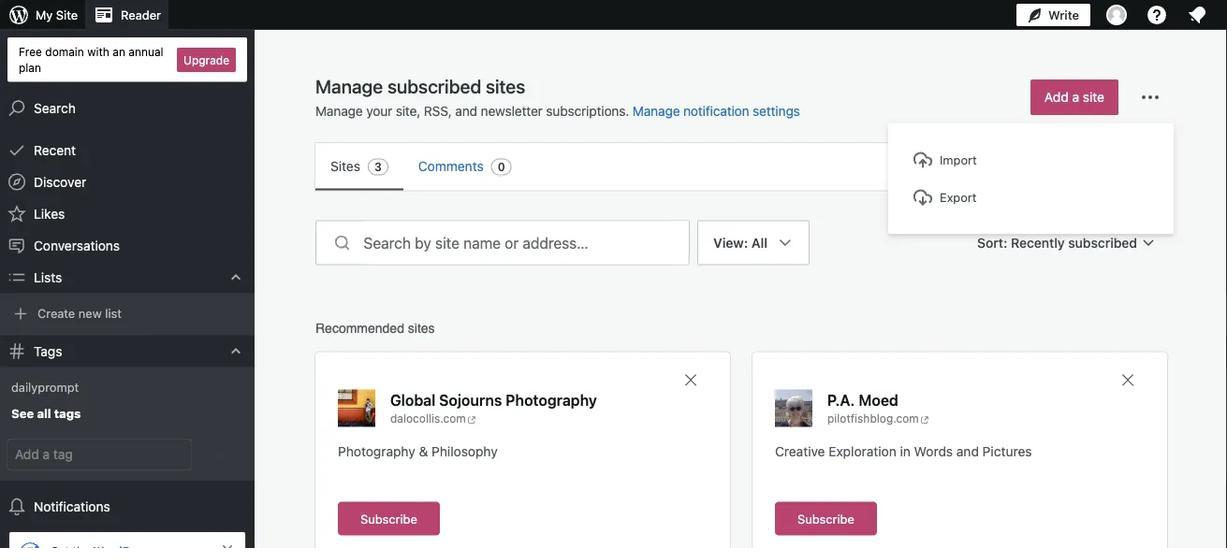 Task type: describe. For each thing, give the bounding box(es) containing it.
manage right subscriptions. at the top of the page
[[633, 103, 680, 119]]

tags link
[[0, 336, 255, 368]]

subscribe button for p.a. moed
[[775, 502, 877, 536]]

upgrade button
[[177, 48, 236, 72]]

dailyprompt
[[11, 380, 79, 394]]

pictures
[[983, 444, 1033, 459]]

likes link
[[0, 198, 255, 230]]

write link
[[1017, 0, 1091, 30]]

subscribed
[[1069, 235, 1138, 251]]

dailyprompt link
[[0, 374, 255, 401]]

subscriptions.
[[546, 103, 630, 119]]

subscribe for global sojourns photography
[[361, 512, 418, 526]]

discover link
[[0, 166, 255, 198]]

view: all
[[714, 235, 768, 251]]

add button
[[198, 440, 244, 470]]

newsletter
[[481, 103, 543, 119]]

list
[[105, 306, 122, 320]]

site
[[1083, 89, 1105, 105]]

your
[[366, 103, 393, 119]]

tags
[[34, 344, 62, 359]]

subscribe for p.a. moed
[[798, 512, 855, 526]]

0 horizontal spatial photography
[[338, 444, 416, 459]]

see
[[11, 407, 34, 421]]

see all tags
[[11, 407, 81, 421]]

lists
[[34, 270, 62, 285]]

add for add a site
[[1045, 89, 1069, 105]]

conversations link
[[0, 230, 255, 262]]

sites
[[331, 159, 361, 174]]

likes
[[34, 206, 65, 222]]

lists link
[[0, 262, 255, 294]]

1 horizontal spatial photography
[[506, 391, 597, 409]]

create
[[37, 306, 75, 320]]

recommended
[[316, 321, 405, 336]]

export
[[940, 191, 977, 205]]

free domain with an annual plan
[[19, 45, 163, 74]]

manage subscribed sites manage your site, rss, and newsletter subscriptions. manage notification settings
[[316, 75, 801, 119]]

manage subscribed sites main content
[[286, 74, 1198, 549]]

1 horizontal spatial and
[[957, 444, 980, 459]]

recommended sites
[[316, 321, 435, 336]]

sort:
[[978, 235, 1008, 251]]

sort: recently subscribed button
[[970, 226, 1168, 260]]

moed
[[859, 391, 899, 409]]

import
[[940, 153, 978, 167]]

global
[[391, 391, 436, 409]]

domain
[[45, 45, 84, 58]]

all
[[37, 407, 51, 421]]

subscribe button for global sojourns photography
[[338, 502, 440, 536]]

search link
[[0, 92, 255, 124]]

3
[[375, 161, 382, 174]]

conversations
[[34, 238, 120, 253]]

0
[[498, 161, 505, 174]]

all
[[752, 235, 768, 251]]

manage left your
[[316, 103, 363, 119]]

global sojourns photography
[[391, 391, 597, 409]]

sort: recently subscribed
[[978, 235, 1138, 251]]

site
[[56, 8, 78, 22]]

&
[[419, 444, 428, 459]]

exploration
[[829, 444, 897, 459]]

add a site
[[1045, 89, 1105, 105]]

upgrade
[[184, 53, 229, 66]]

p.a. moed link
[[828, 390, 899, 411]]

plan
[[19, 61, 41, 74]]

notification settings
[[684, 103, 801, 119]]

creative
[[775, 444, 826, 459]]

dalocollis.com
[[391, 413, 466, 426]]

photography & philosophy
[[338, 444, 498, 459]]

creative exploration in words and pictures
[[775, 444, 1033, 459]]

add a site button
[[1031, 80, 1119, 115]]

an
[[113, 45, 125, 58]]



Task type: locate. For each thing, give the bounding box(es) containing it.
2 keyboard_arrow_down image from the top
[[227, 342, 245, 361]]

create new list link
[[0, 300, 255, 328]]

0 vertical spatial and
[[456, 103, 478, 119]]

1 subscribe button from the left
[[338, 502, 440, 536]]

2 dismiss this recommendation image from the left
[[1119, 371, 1138, 390]]

0 horizontal spatial subscribe
[[361, 512, 418, 526]]

subscribed sites
[[388, 75, 526, 97]]

sites
[[408, 321, 435, 336]]

manage your notifications image
[[1187, 4, 1209, 26]]

photography left the &
[[338, 444, 416, 459]]

menu inside manage subscribed sites main content
[[316, 143, 1168, 191]]

None search field
[[316, 221, 690, 266]]

1 dismiss this recommendation image from the left
[[682, 371, 701, 390]]

recent
[[34, 142, 76, 158]]

sojourns
[[439, 391, 502, 409]]

recent link
[[0, 134, 255, 166]]

1 vertical spatial add
[[210, 448, 232, 462]]

philosophy
[[432, 444, 498, 459]]

reader
[[121, 8, 161, 22]]

Search search field
[[364, 222, 689, 265]]

import button
[[908, 143, 1155, 177]]

more image
[[1140, 86, 1162, 109]]

0 vertical spatial add
[[1045, 89, 1069, 105]]

see all tags link
[[0, 401, 255, 429]]

keyboard_arrow_down image for lists
[[227, 268, 245, 287]]

manage
[[316, 75, 383, 97], [316, 103, 363, 119], [633, 103, 680, 119]]

1 horizontal spatial add
[[1045, 89, 1069, 105]]

1 vertical spatial keyboard_arrow_down image
[[227, 342, 245, 361]]

and down 'subscribed sites'
[[456, 103, 478, 119]]

export button
[[908, 181, 1155, 214]]

search
[[34, 100, 76, 116]]

free
[[19, 45, 42, 58]]

0 horizontal spatial dismiss this recommendation image
[[682, 371, 701, 390]]

1 subscribe from the left
[[361, 512, 418, 526]]

view: all button
[[698, 221, 810, 415]]

subscribe down photography & philosophy
[[361, 512, 418, 526]]

notifications link
[[0, 492, 255, 524]]

0 horizontal spatial add
[[210, 448, 232, 462]]

1 vertical spatial and
[[957, 444, 980, 459]]

view:
[[714, 235, 748, 251]]

add inside add button
[[210, 448, 232, 462]]

pilotfishblog.com link
[[828, 411, 933, 428]]

p.a.
[[828, 391, 856, 409]]

add group
[[0, 436, 255, 474]]

site,
[[396, 103, 421, 119]]

2 subscribe button from the left
[[775, 502, 877, 536]]

menu
[[316, 143, 1168, 191]]

comments
[[418, 159, 484, 174]]

2 subscribe from the left
[[798, 512, 855, 526]]

0 vertical spatial photography
[[506, 391, 597, 409]]

global sojourns photography link
[[391, 390, 597, 411]]

tags
[[54, 407, 81, 421]]

1 horizontal spatial dismiss this recommendation image
[[1119, 371, 1138, 390]]

manage notification settings link
[[633, 103, 801, 119]]

add
[[1045, 89, 1069, 105], [210, 448, 232, 462]]

subscribe down creative on the bottom
[[798, 512, 855, 526]]

with
[[87, 45, 109, 58]]

add inside add a site button
[[1045, 89, 1069, 105]]

annual
[[129, 45, 163, 58]]

my site link
[[0, 0, 85, 30]]

0 vertical spatial keyboard_arrow_down image
[[227, 268, 245, 287]]

in
[[901, 444, 911, 459]]

keyboard_arrow_down image inside 'lists' link
[[227, 268, 245, 287]]

1 vertical spatial photography
[[338, 444, 416, 459]]

subscribe button down photography & philosophy
[[338, 502, 440, 536]]

0 horizontal spatial and
[[456, 103, 478, 119]]

help image
[[1146, 4, 1169, 26]]

keyboard_arrow_down image inside the tags link
[[227, 342, 245, 361]]

dismiss this recommendation image for p.a. moed
[[1119, 371, 1138, 390]]

add up the dismiss image
[[210, 448, 232, 462]]

menu containing sites
[[316, 143, 1168, 191]]

and inside manage subscribed sites manage your site, rss, and newsletter subscriptions. manage notification settings
[[456, 103, 478, 119]]

add left a
[[1045, 89, 1069, 105]]

1 horizontal spatial subscribe button
[[775, 502, 877, 536]]

and right "words"
[[957, 444, 980, 459]]

my profile image
[[1107, 5, 1128, 25]]

create new list
[[37, 306, 122, 320]]

subscribe
[[361, 512, 418, 526], [798, 512, 855, 526]]

words
[[915, 444, 954, 459]]

0 horizontal spatial subscribe button
[[338, 502, 440, 536]]

1 keyboard_arrow_down image from the top
[[227, 268, 245, 287]]

1 horizontal spatial subscribe
[[798, 512, 855, 526]]

dismiss image
[[220, 543, 235, 549]]

new
[[79, 306, 102, 320]]

reader link
[[85, 0, 168, 30]]

dalocollis.com link
[[391, 411, 631, 428]]

keyboard_arrow_down image
[[227, 268, 245, 287], [227, 342, 245, 361]]

notifications
[[34, 500, 110, 515]]

photography
[[506, 391, 597, 409], [338, 444, 416, 459]]

my
[[36, 8, 53, 22]]

pilotfishblog.com
[[828, 413, 920, 426]]

rss,
[[424, 103, 452, 119]]

keyboard_arrow_down image for tags
[[227, 342, 245, 361]]

and
[[456, 103, 478, 119], [957, 444, 980, 459]]

a
[[1073, 89, 1080, 105]]

recently
[[1011, 235, 1065, 251]]

discover
[[34, 174, 86, 190]]

write
[[1049, 8, 1080, 22]]

my site
[[36, 8, 78, 22]]

Add a tag text field
[[7, 440, 191, 470]]

add for add
[[210, 448, 232, 462]]

p.a. moed
[[828, 391, 899, 409]]

dismiss this recommendation image for global sojourns photography
[[682, 371, 701, 390]]

subscribe button
[[338, 502, 440, 536], [775, 502, 877, 536]]

photography up dalocollis.com link
[[506, 391, 597, 409]]

subscribe button down creative on the bottom
[[775, 502, 877, 536]]

manage up your
[[316, 75, 383, 97]]

dismiss this recommendation image
[[682, 371, 701, 390], [1119, 371, 1138, 390]]



Task type: vqa. For each thing, say whether or not it's contained in the screenshot.
Cortado
no



